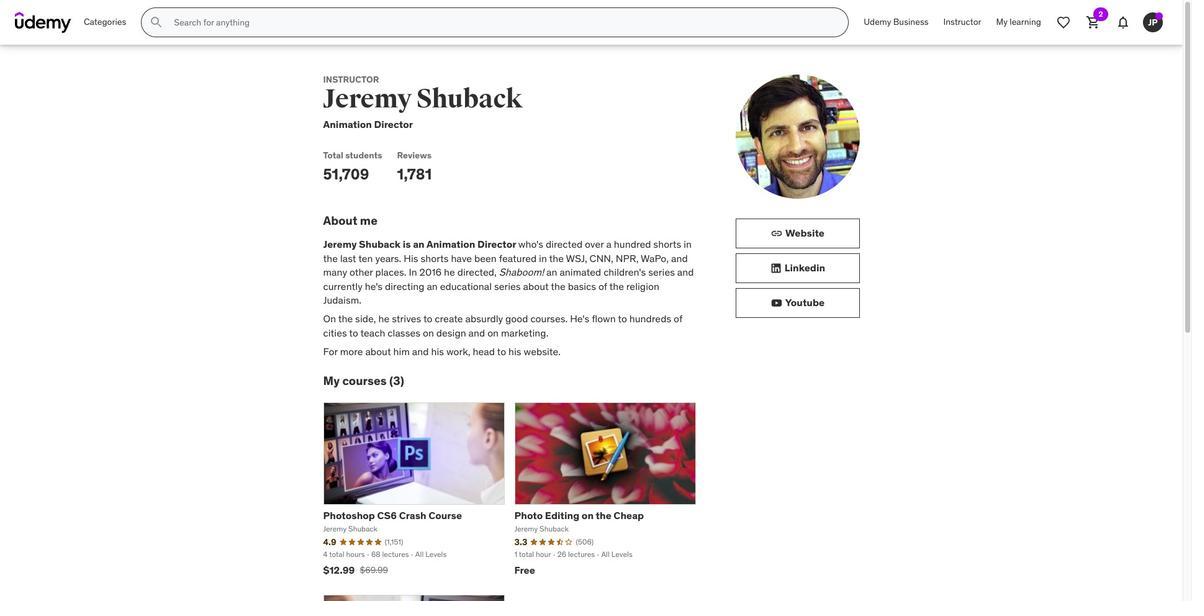 Task type: vqa. For each thing, say whether or not it's contained in the screenshot.
cheat
no



Task type: locate. For each thing, give the bounding box(es) containing it.
1 vertical spatial an
[[547, 266, 558, 278]]

for
[[323, 346, 338, 358]]

the inside on the side, he strives to create absurdly good courses. he's flown to hundreds of cities to teach classes on design and on marketing.
[[338, 313, 353, 325]]

and his
[[412, 346, 444, 358]]

all right 68 lectures
[[416, 550, 424, 559]]

courses.
[[531, 313, 568, 325]]

business
[[894, 16, 929, 27]]

0 horizontal spatial an
[[413, 238, 425, 251]]

0 horizontal spatial director
[[374, 118, 413, 130]]

about
[[323, 213, 358, 228]]

1 vertical spatial animation
[[427, 238, 476, 251]]

about inside an animated children's series and currently he's directing an educational series about the basics of the religion judaism.
[[523, 280, 549, 292]]

1 vertical spatial my
[[323, 373, 340, 388]]

and inside on the side, he strives to create absurdly good courses. he's flown to hundreds of cities to teach classes on design and on marketing.
[[469, 327, 485, 339]]

0 horizontal spatial instructor
[[323, 74, 379, 85]]

the
[[323, 252, 338, 265], [550, 252, 564, 265], [551, 280, 566, 292], [610, 280, 624, 292], [338, 313, 353, 325], [596, 509, 612, 522]]

2 lectures from the left
[[568, 550, 595, 559]]

animation for is
[[427, 238, 476, 251]]

0 vertical spatial of
[[599, 280, 608, 292]]

instructor inside instructor link
[[944, 16, 982, 27]]

2 all from the left
[[602, 550, 610, 559]]

0 vertical spatial small image
[[771, 227, 783, 240]]

jeremy up students
[[323, 83, 412, 115]]

jeremy up "4.9"
[[323, 524, 347, 534]]

all for course
[[416, 550, 424, 559]]

to down side,
[[349, 327, 358, 339]]

photoshop cs6 crash course link
[[323, 509, 462, 522]]

1 horizontal spatial shuback
[[417, 83, 523, 115]]

1 horizontal spatial lectures
[[568, 550, 595, 559]]

in down who's
[[539, 252, 547, 265]]

who's
[[519, 238, 544, 251]]

0 horizontal spatial all
[[416, 550, 424, 559]]

2 horizontal spatial shuback
[[540, 524, 569, 534]]

0 vertical spatial director
[[374, 118, 413, 130]]

shuback
[[417, 83, 523, 115], [349, 524, 378, 534], [540, 524, 569, 534]]

0 horizontal spatial animation
[[323, 118, 372, 130]]

1 vertical spatial small image
[[770, 262, 783, 275]]

instructor for instructor
[[944, 16, 982, 27]]

featured
[[499, 252, 537, 265]]

1 vertical spatial director
[[478, 238, 516, 251]]

small image
[[771, 227, 783, 240], [770, 262, 783, 275]]

the inside photo editing on the cheap jeremy shuback
[[596, 509, 612, 522]]

1 horizontal spatial about
[[523, 280, 549, 292]]

an
[[413, 238, 425, 251], [547, 266, 558, 278]]

1 total from the left
[[329, 550, 345, 559]]

jeremy down photo
[[515, 524, 538, 534]]

about me
[[323, 213, 378, 228]]

0 horizontal spatial shuback
[[349, 524, 378, 534]]

to
[[424, 313, 433, 325], [618, 313, 627, 325], [349, 327, 358, 339]]

series
[[649, 266, 675, 278]]

0 horizontal spatial all levels
[[416, 550, 447, 559]]

years.
[[376, 252, 402, 265]]

marketing.
[[501, 327, 549, 339]]

small image inside website link
[[771, 227, 783, 240]]

he's
[[365, 280, 383, 292]]

on the side, he strives to create absurdly good courses. he's flown to hundreds of cities to teach classes on design and on marketing.
[[323, 313, 683, 339]]

1 vertical spatial and
[[678, 266, 694, 278]]

website link
[[736, 219, 860, 249]]

my inside 'link'
[[997, 16, 1008, 27]]

small image left linkedin
[[770, 262, 783, 275]]

1 horizontal spatial total
[[519, 550, 534, 559]]

2 total from the left
[[519, 550, 534, 559]]

1 horizontal spatial on
[[488, 327, 499, 339]]

all for the
[[602, 550, 610, 559]]

of right 'hundreds'
[[674, 313, 683, 325]]

1 horizontal spatial an
[[547, 266, 558, 278]]

more
[[340, 346, 363, 358]]

1 all from the left
[[416, 550, 424, 559]]

total
[[329, 550, 345, 559], [519, 550, 534, 559]]

total right 4
[[329, 550, 345, 559]]

director up the reviews
[[374, 118, 413, 130]]

wsj,
[[566, 252, 588, 265]]

udemy image
[[15, 12, 71, 33]]

an down the directed over
[[547, 266, 558, 278]]

1 horizontal spatial my
[[997, 16, 1008, 27]]

shorts up 2016
[[421, 252, 449, 265]]

1 horizontal spatial in
[[684, 238, 692, 251]]

animation inside instructor jeremy shuback animation director
[[323, 118, 372, 130]]

my learning
[[997, 16, 1042, 27]]

51,709
[[323, 165, 369, 184]]

my down for
[[323, 373, 340, 388]]

lectures down 1151 reviews element
[[382, 550, 409, 559]]

(3)
[[390, 373, 405, 388]]

to right flown
[[618, 313, 627, 325]]

all right 26 lectures
[[602, 550, 610, 559]]

director inside instructor jeremy shuback animation director
[[374, 118, 413, 130]]

about down teach
[[366, 346, 391, 358]]

and right the series
[[678, 266, 694, 278]]

levels down course
[[426, 550, 447, 559]]

all levels right 68 lectures
[[416, 550, 447, 559]]

an animated children's series and currently he's directing an educational series about the basics of the religion judaism.
[[323, 266, 694, 306]]

1 horizontal spatial director
[[478, 238, 516, 251]]

jeremy inside photo editing on the cheap jeremy shuback
[[515, 524, 538, 534]]

cs6
[[377, 509, 397, 522]]

2 all levels from the left
[[602, 550, 633, 559]]

on down absurdly
[[488, 327, 499, 339]]

all levels for course
[[416, 550, 447, 559]]

levels
[[426, 550, 447, 559], [612, 550, 633, 559]]

1 vertical spatial of
[[674, 313, 683, 325]]

in
[[684, 238, 692, 251], [539, 252, 547, 265]]

lectures down 506 reviews element
[[568, 550, 595, 559]]

1 vertical spatial about
[[366, 346, 391, 358]]

total
[[323, 150, 344, 161]]

animated children's
[[560, 266, 646, 278]]

create
[[435, 313, 463, 325]]

reviews 1,781
[[397, 150, 432, 184]]

and down absurdly
[[469, 327, 485, 339]]

about
[[523, 280, 549, 292], [366, 346, 391, 358]]

categories button
[[76, 7, 134, 37]]

levels for the
[[612, 550, 633, 559]]

1 vertical spatial shorts
[[421, 252, 449, 265]]

4
[[323, 550, 328, 559]]

students
[[346, 150, 382, 161]]

1 horizontal spatial animation
[[427, 238, 476, 251]]

directed,
[[458, 266, 497, 278]]

1 horizontal spatial all levels
[[602, 550, 633, 559]]

other
[[350, 266, 373, 278]]

1 vertical spatial instructor
[[323, 74, 379, 85]]

on right editing
[[582, 509, 594, 522]]

director for shuback
[[374, 118, 413, 130]]

levels down cheap on the bottom right of page
[[612, 550, 633, 559]]

animation up total
[[323, 118, 372, 130]]

on
[[323, 313, 336, 325]]

hour
[[536, 550, 551, 559]]

a
[[607, 238, 612, 251]]

the left basics
[[551, 280, 566, 292]]

1 horizontal spatial instructor
[[944, 16, 982, 27]]

and
[[672, 252, 688, 265], [678, 266, 694, 278], [469, 327, 485, 339]]

for more about him and his work, head to his website.
[[323, 346, 561, 358]]

wapo,
[[641, 252, 669, 265]]

total right 1 at bottom left
[[519, 550, 534, 559]]

all levels right 26 lectures
[[602, 550, 633, 559]]

1 horizontal spatial levels
[[612, 550, 633, 559]]

animation
[[323, 118, 372, 130], [427, 238, 476, 251]]

of
[[599, 280, 608, 292], [674, 313, 683, 325]]

0 vertical spatial about
[[523, 280, 549, 292]]

0 vertical spatial shorts
[[654, 238, 682, 251]]

udemy business
[[864, 16, 929, 27]]

1 vertical spatial in
[[539, 252, 547, 265]]

an right is
[[413, 238, 425, 251]]

0 horizontal spatial levels
[[426, 550, 447, 559]]

small image left website
[[771, 227, 783, 240]]

1 lectures from the left
[[382, 550, 409, 559]]

the right on at the left
[[338, 313, 353, 325]]

udemy
[[864, 16, 892, 27]]

photo editing on the cheap jeremy shuback
[[515, 509, 644, 534]]

2 vertical spatial and
[[469, 327, 485, 339]]

in
[[409, 266, 417, 278]]

jp link
[[1139, 7, 1169, 37]]

free
[[515, 564, 535, 577]]

1 levels from the left
[[426, 550, 447, 559]]

linkedin
[[785, 262, 826, 274]]

shuback inside instructor jeremy shuback animation director
[[417, 83, 523, 115]]

on up the and his
[[423, 327, 434, 339]]

on inside photo editing on the cheap jeremy shuback
[[582, 509, 594, 522]]

basics
[[568, 280, 597, 292]]

0 vertical spatial an
[[413, 238, 425, 251]]

of inside an animated children's series and currently he's directing an educational series about the basics of the religion judaism.
[[599, 280, 608, 292]]

of down animated children's
[[599, 280, 608, 292]]

0 vertical spatial my
[[997, 16, 1008, 27]]

director
[[374, 118, 413, 130], [478, 238, 516, 251]]

26 lectures
[[558, 550, 595, 559]]

an inside an animated children's series and currently he's directing an educational series about the basics of the religion judaism.
[[547, 266, 558, 278]]

submit search image
[[149, 15, 164, 30]]

small image inside linkedin link
[[770, 262, 783, 275]]

to left create
[[424, 313, 433, 325]]

$12.99
[[323, 564, 355, 577]]

0 vertical spatial and
[[672, 252, 688, 265]]

have
[[451, 252, 472, 265]]

1 horizontal spatial all
[[602, 550, 610, 559]]

1 horizontal spatial of
[[674, 313, 683, 325]]

0 horizontal spatial lectures
[[382, 550, 409, 559]]

0 horizontal spatial my
[[323, 373, 340, 388]]

0 vertical spatial instructor
[[944, 16, 982, 27]]

about down shaboom! on the top of page
[[523, 280, 549, 292]]

in right hundred
[[684, 238, 692, 251]]

and up the series
[[672, 252, 688, 265]]

2 levels from the left
[[612, 550, 633, 559]]

cnn,
[[590, 252, 614, 265]]

Search for anything text field
[[172, 12, 834, 33]]

director up been on the top of page
[[478, 238, 516, 251]]

instructor inside instructor jeremy shuback animation director
[[323, 74, 379, 85]]

1 total hour
[[515, 550, 551, 559]]

0 horizontal spatial total
[[329, 550, 345, 559]]

1 all levels from the left
[[416, 550, 447, 559]]

jeremy inside instructor jeremy shuback animation director
[[323, 83, 412, 115]]

the left cheap on the bottom right of page
[[596, 509, 612, 522]]

2 horizontal spatial on
[[582, 509, 594, 522]]

crash
[[399, 509, 427, 522]]

wishlist image
[[1057, 15, 1072, 30]]

jeremy inside the photoshop cs6 crash course jeremy shuback
[[323, 524, 347, 534]]

0 horizontal spatial of
[[599, 280, 608, 292]]

0 vertical spatial animation
[[323, 118, 372, 130]]

all levels
[[416, 550, 447, 559], [602, 550, 633, 559]]

my left learning at the top of the page
[[997, 16, 1008, 27]]

lectures for editing
[[568, 550, 595, 559]]

instructor jeremy shuback animation director
[[323, 74, 523, 130]]

lectures for cs6
[[382, 550, 409, 559]]

website.
[[524, 346, 561, 358]]

teach
[[361, 327, 386, 339]]

0 horizontal spatial about
[[366, 346, 391, 358]]

animation up have
[[427, 238, 476, 251]]

photoshop
[[323, 509, 375, 522]]

shorts up wapo,
[[654, 238, 682, 251]]

religion
[[627, 280, 660, 292]]

and inside an animated children's series and currently he's directing an educational series about the basics of the religion judaism.
[[678, 266, 694, 278]]

youtube
[[786, 297, 825, 309]]

all
[[416, 550, 424, 559], [602, 550, 610, 559]]



Task type: describe. For each thing, give the bounding box(es) containing it.
my learning link
[[989, 7, 1049, 37]]

categories
[[84, 16, 126, 27]]

instructor for instructor jeremy shuback animation director
[[323, 74, 379, 85]]

who's directed over a hundred shorts in the last ten years. his shorts have been featured in the wsj, cnn, npr, wapo, and many other places. in 2016 he directed,
[[323, 238, 692, 278]]

1 horizontal spatial to
[[424, 313, 433, 325]]

hundreds
[[630, 313, 672, 325]]

been
[[475, 252, 497, 265]]

506 reviews element
[[576, 537, 594, 548]]

total for photo
[[519, 550, 534, 559]]

my courses (3)
[[323, 373, 405, 388]]

1
[[515, 550, 518, 559]]

learning
[[1010, 16, 1042, 27]]

3.3
[[515, 537, 528, 548]]

$69.99
[[360, 565, 388, 576]]

editing
[[545, 509, 580, 522]]

68 lectures
[[371, 550, 409, 559]]

his
[[404, 252, 419, 265]]

cities
[[323, 327, 347, 339]]

jeremy shuback
[[323, 238, 401, 251]]

directing an
[[385, 280, 438, 292]]

0 horizontal spatial on
[[423, 327, 434, 339]]

udemy business link
[[857, 7, 937, 37]]

0 horizontal spatial to
[[349, 327, 358, 339]]

director for an
[[478, 238, 516, 251]]

to his
[[497, 346, 522, 358]]

0 vertical spatial in
[[684, 238, 692, 251]]

(1,151)
[[385, 537, 403, 546]]

animation for jeremy
[[323, 118, 372, 130]]

small image for linkedin
[[770, 262, 783, 275]]

26
[[558, 550, 567, 559]]

courses
[[343, 373, 387, 388]]

flown
[[592, 313, 616, 325]]

you have alerts image
[[1156, 12, 1164, 20]]

hours
[[346, 550, 365, 559]]

my for my courses (3)
[[323, 373, 340, 388]]

he's
[[570, 313, 590, 325]]

(506)
[[576, 537, 594, 546]]

notifications image
[[1116, 15, 1131, 30]]

photo editing on the cheap link
[[515, 509, 644, 522]]

photo
[[515, 509, 543, 522]]

of inside on the side, he strives to create absurdly good courses. he's flown to hundreds of cities to teach classes on design and on marketing.
[[674, 313, 683, 325]]

total for photoshop
[[329, 550, 345, 559]]

4.9
[[323, 537, 337, 548]]

he
[[444, 266, 455, 278]]

head
[[473, 346, 495, 358]]

1,781
[[397, 165, 432, 184]]

1151 reviews element
[[385, 537, 403, 548]]

jeremy shuback image
[[736, 75, 860, 199]]

he strives
[[379, 313, 421, 325]]

4 total hours
[[323, 550, 365, 559]]

many
[[323, 266, 347, 278]]

classes
[[388, 327, 421, 339]]

2 horizontal spatial to
[[618, 313, 627, 325]]

photoshop cs6 crash course jeremy shuback
[[323, 509, 462, 534]]

judaism.
[[323, 294, 362, 306]]

educational series
[[440, 280, 521, 292]]

shopping cart with 2 items image
[[1087, 15, 1102, 30]]

linkedin link
[[736, 253, 860, 283]]

directed over
[[546, 238, 604, 251]]

shaboom!
[[499, 266, 547, 278]]

absurdly
[[466, 313, 503, 325]]

small image
[[771, 297, 783, 309]]

the down animated children's
[[610, 280, 624, 292]]

last
[[340, 252, 356, 265]]

work,
[[447, 346, 471, 358]]

good
[[506, 313, 528, 325]]

0 horizontal spatial shorts
[[421, 252, 449, 265]]

shuback inside the photoshop cs6 crash course jeremy shuback
[[349, 524, 378, 534]]

me
[[360, 213, 378, 228]]

$12.99 $69.99
[[323, 564, 388, 577]]

my for my learning
[[997, 16, 1008, 27]]

side,
[[355, 313, 376, 325]]

jp
[[1149, 17, 1159, 28]]

the left wsj,
[[550, 252, 564, 265]]

design
[[437, 327, 466, 339]]

and inside who's directed over a hundred shorts in the last ten years. his shorts have been featured in the wsj, cnn, npr, wapo, and many other places. in 2016 he directed,
[[672, 252, 688, 265]]

youtube link
[[736, 288, 860, 318]]

hundred
[[614, 238, 651, 251]]

currently
[[323, 280, 363, 292]]

website
[[786, 227, 825, 239]]

is
[[403, 238, 411, 251]]

1 horizontal spatial shorts
[[654, 238, 682, 251]]

places.
[[376, 266, 407, 278]]

the up many
[[323, 252, 338, 265]]

2
[[1099, 9, 1104, 19]]

small image for website
[[771, 227, 783, 240]]

him
[[394, 346, 410, 358]]

levels for course
[[426, 550, 447, 559]]

total students 51,709
[[323, 150, 382, 184]]

jeremy shuback is an animation director
[[323, 238, 519, 251]]

course
[[429, 509, 462, 522]]

npr,
[[616, 252, 639, 265]]

ten
[[359, 252, 373, 265]]

reviews
[[397, 150, 432, 161]]

cheap
[[614, 509, 644, 522]]

0 horizontal spatial in
[[539, 252, 547, 265]]

shuback inside photo editing on the cheap jeremy shuback
[[540, 524, 569, 534]]

2 link
[[1079, 7, 1109, 37]]

all levels for the
[[602, 550, 633, 559]]

2016
[[420, 266, 442, 278]]

68
[[371, 550, 381, 559]]



